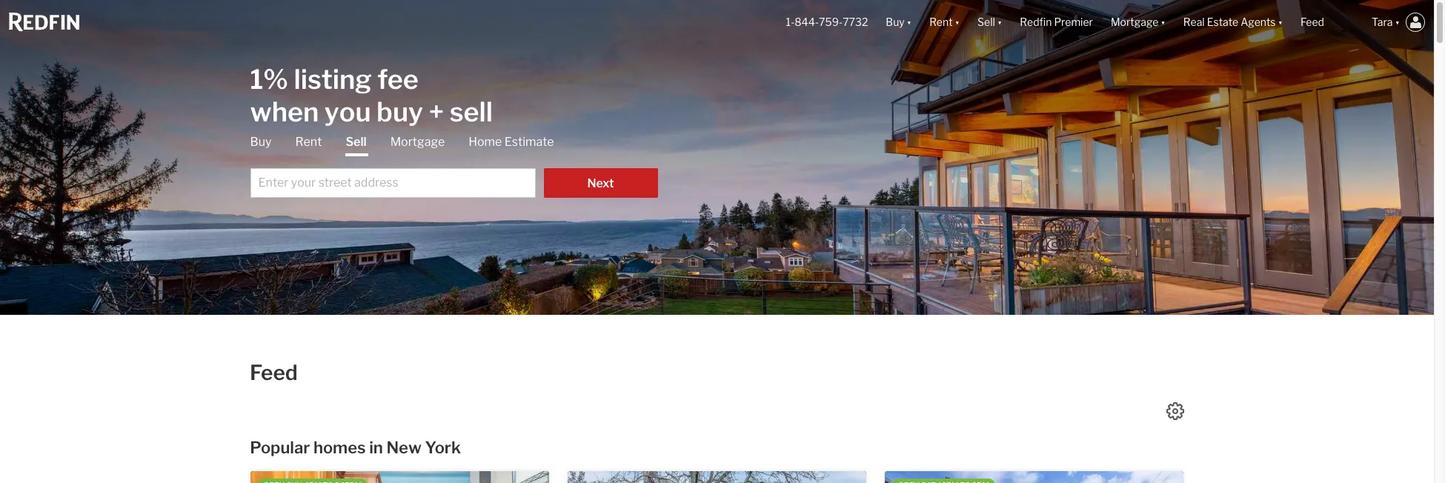 Task type: vqa. For each thing, say whether or not it's contained in the screenshot.
Rent THE RENT
yes



Task type: describe. For each thing, give the bounding box(es) containing it.
tara ▾
[[1372, 16, 1401, 28]]

estate
[[1208, 16, 1239, 28]]

▾ for rent ▾
[[955, 16, 960, 28]]

you
[[325, 95, 371, 128]]

york
[[425, 438, 461, 457]]

real estate agents ▾
[[1184, 16, 1283, 28]]

real estate agents ▾ button
[[1175, 0, 1292, 44]]

1-
[[786, 16, 795, 28]]

3 photo of 190-16 33rd ave, flushing, ny 11358 image from the left
[[867, 472, 1166, 483]]

7732
[[843, 16, 868, 28]]

redfin
[[1020, 16, 1052, 28]]

3 photo of 50-39 202nd st, bayside, ny 11364 image from the left
[[1184, 472, 1446, 483]]

buy ▾ button
[[886, 0, 912, 44]]

feed inside "button"
[[1301, 16, 1325, 28]]

1% listing fee when you buy + sell
[[250, 63, 493, 128]]

sell link
[[346, 134, 367, 156]]

next button
[[544, 168, 658, 198]]

sell ▾ button
[[978, 0, 1003, 44]]

rent ▾
[[930, 16, 960, 28]]

759-
[[819, 16, 843, 28]]

sell ▾ button
[[969, 0, 1012, 44]]

popular
[[250, 438, 310, 457]]

new
[[387, 438, 422, 457]]

tab list containing buy
[[250, 134, 658, 198]]

▾ for tara ▾
[[1396, 16, 1401, 28]]

fee
[[378, 63, 419, 95]]

mortgage ▾ button
[[1102, 0, 1175, 44]]

sell for sell
[[346, 135, 367, 149]]

1 photo of 8300 talbot st unit phc, kew gardens, ny 11415 image from the left
[[0, 472, 250, 483]]

▾ for sell ▾
[[998, 16, 1003, 28]]

buy for buy ▾
[[886, 16, 905, 28]]

agents
[[1241, 16, 1276, 28]]

rent ▾ button
[[921, 0, 969, 44]]

next
[[588, 176, 614, 190]]

buy ▾
[[886, 16, 912, 28]]

2 photo of 50-39 202nd st, bayside, ny 11364 image from the left
[[885, 472, 1184, 483]]

sell for sell ▾
[[978, 16, 996, 28]]

buy
[[377, 95, 423, 128]]

rent ▾ button
[[930, 0, 960, 44]]

1-844-759-7732
[[786, 16, 868, 28]]

when
[[250, 95, 319, 128]]

+
[[429, 95, 444, 128]]

844-
[[795, 16, 819, 28]]

▾ for mortgage ▾
[[1161, 16, 1166, 28]]

estimate
[[505, 135, 554, 149]]

rent link
[[295, 134, 322, 150]]

home
[[469, 135, 502, 149]]



Task type: locate. For each thing, give the bounding box(es) containing it.
0 vertical spatial mortgage
[[1111, 16, 1159, 28]]

1 horizontal spatial mortgage
[[1111, 16, 1159, 28]]

tab list
[[250, 134, 658, 198]]

0 vertical spatial buy
[[886, 16, 905, 28]]

0 horizontal spatial mortgage
[[390, 135, 445, 149]]

▾ right agents
[[1279, 16, 1283, 28]]

3 ▾ from the left
[[998, 16, 1003, 28]]

photo of 8300 talbot st unit phc, kew gardens, ny 11415 image
[[0, 472, 250, 483], [250, 472, 549, 483], [549, 472, 848, 483]]

listing
[[294, 63, 372, 95]]

1%
[[250, 63, 288, 95]]

2 ▾ from the left
[[955, 16, 960, 28]]

sell ▾
[[978, 16, 1003, 28]]

0 horizontal spatial buy
[[250, 135, 272, 149]]

mortgage down buy
[[390, 135, 445, 149]]

1 horizontal spatial buy
[[886, 16, 905, 28]]

1 photo of 190-16 33rd ave, flushing, ny 11358 image from the left
[[269, 472, 568, 483]]

rent inside 'tab list'
[[295, 135, 322, 149]]

1 vertical spatial sell
[[346, 135, 367, 149]]

1 vertical spatial buy
[[250, 135, 272, 149]]

1 horizontal spatial feed
[[1301, 16, 1325, 28]]

photo of 190-16 33rd ave, flushing, ny 11358 image
[[269, 472, 568, 483], [568, 472, 867, 483], [867, 472, 1166, 483]]

mortgage ▾ button
[[1111, 0, 1166, 44]]

1 vertical spatial rent
[[295, 135, 322, 149]]

4 ▾ from the left
[[1161, 16, 1166, 28]]

0 vertical spatial feed
[[1301, 16, 1325, 28]]

mortgage left real at the right top
[[1111, 16, 1159, 28]]

▾ left 'redfin'
[[998, 16, 1003, 28]]

▾ left real at the right top
[[1161, 16, 1166, 28]]

sell down you
[[346, 135, 367, 149]]

rent inside dropdown button
[[930, 16, 953, 28]]

1 photo of 50-39 202nd st, bayside, ny 11364 image from the left
[[587, 472, 885, 483]]

buy for buy
[[250, 135, 272, 149]]

1-844-759-7732 link
[[786, 16, 868, 28]]

mortgage link
[[390, 134, 445, 150]]

1 vertical spatial feed
[[250, 360, 298, 386]]

mortgage inside dropdown button
[[1111, 16, 1159, 28]]

0 vertical spatial rent
[[930, 16, 953, 28]]

redfin premier
[[1020, 16, 1094, 28]]

1 vertical spatial mortgage
[[390, 135, 445, 149]]

3 photo of 8300 talbot st unit phc, kew gardens, ny 11415 image from the left
[[549, 472, 848, 483]]

1 horizontal spatial rent
[[930, 16, 953, 28]]

buy inside dropdown button
[[886, 16, 905, 28]]

1 horizontal spatial sell
[[978, 16, 996, 28]]

buy right '7732'
[[886, 16, 905, 28]]

rent right buy ▾
[[930, 16, 953, 28]]

real estate agents ▾ link
[[1184, 0, 1283, 44]]

▾ for buy ▾
[[907, 16, 912, 28]]

rent
[[930, 16, 953, 28], [295, 135, 322, 149]]

homes
[[314, 438, 366, 457]]

▾ left rent ▾
[[907, 16, 912, 28]]

5 ▾ from the left
[[1279, 16, 1283, 28]]

buy ▾ button
[[877, 0, 921, 44]]

popular homes in new york
[[250, 438, 461, 457]]

home estimate
[[469, 135, 554, 149]]

sell
[[450, 95, 493, 128]]

in
[[369, 438, 383, 457]]

2 photo of 190-16 33rd ave, flushing, ny 11358 image from the left
[[568, 472, 867, 483]]

0 vertical spatial sell
[[978, 16, 996, 28]]

real
[[1184, 16, 1205, 28]]

0 horizontal spatial rent
[[295, 135, 322, 149]]

buy down when
[[250, 135, 272, 149]]

0 horizontal spatial feed
[[250, 360, 298, 386]]

1 ▾ from the left
[[907, 16, 912, 28]]

0 horizontal spatial sell
[[346, 135, 367, 149]]

6 ▾ from the left
[[1396, 16, 1401, 28]]

redfin premier button
[[1012, 0, 1102, 44]]

home estimate link
[[469, 134, 554, 150]]

▾ left the sell ▾
[[955, 16, 960, 28]]

sell right rent ▾
[[978, 16, 996, 28]]

tara
[[1372, 16, 1394, 28]]

▾ right tara
[[1396, 16, 1401, 28]]

sell
[[978, 16, 996, 28], [346, 135, 367, 149]]

mortgage
[[1111, 16, 1159, 28], [390, 135, 445, 149]]

premier
[[1055, 16, 1094, 28]]

sell inside dropdown button
[[978, 16, 996, 28]]

rent for rent
[[295, 135, 322, 149]]

buy link
[[250, 134, 272, 150]]

sell inside 'tab list'
[[346, 135, 367, 149]]

feed
[[1301, 16, 1325, 28], [250, 360, 298, 386]]

mortgage for mortgage
[[390, 135, 445, 149]]

photo of 50-39 202nd st, bayside, ny 11364 image
[[587, 472, 885, 483], [885, 472, 1184, 483], [1184, 472, 1446, 483]]

buy
[[886, 16, 905, 28], [250, 135, 272, 149]]

2 photo of 8300 talbot st unit phc, kew gardens, ny 11415 image from the left
[[250, 472, 549, 483]]

Enter your street address search field
[[250, 168, 536, 198]]

rent for rent ▾
[[930, 16, 953, 28]]

mortgage inside 'tab list'
[[390, 135, 445, 149]]

mortgage for mortgage ▾
[[1111, 16, 1159, 28]]

mortgage ▾
[[1111, 16, 1166, 28]]

▾
[[907, 16, 912, 28], [955, 16, 960, 28], [998, 16, 1003, 28], [1161, 16, 1166, 28], [1279, 16, 1283, 28], [1396, 16, 1401, 28]]

buy inside 'tab list'
[[250, 135, 272, 149]]

rent down when
[[295, 135, 322, 149]]

feed button
[[1292, 0, 1363, 44]]



